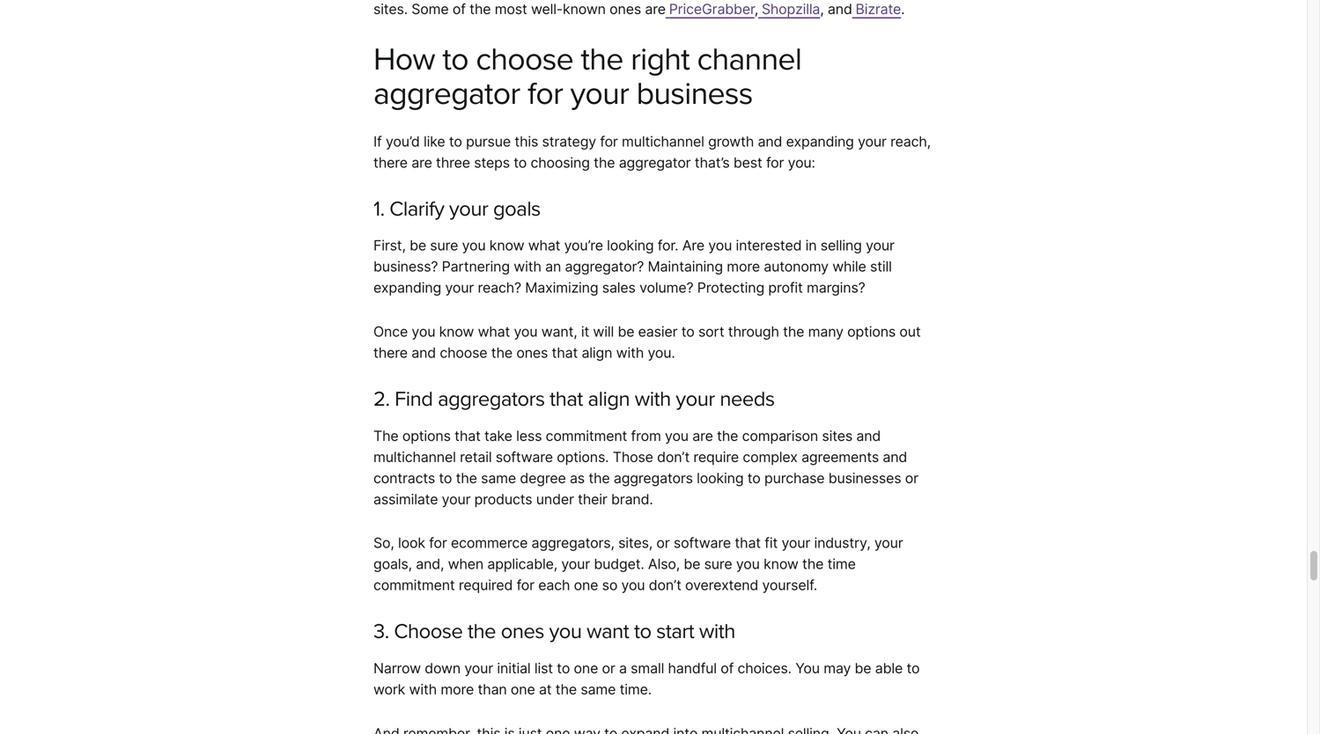 Task type: vqa. For each thing, say whether or not it's contained in the screenshot.
Theme on the right of the page
no



Task type: describe. For each thing, give the bounding box(es) containing it.
you'd
[[386, 133, 420, 150]]

growth
[[708, 133, 754, 150]]

applicable,
[[487, 556, 558, 573]]

you
[[796, 660, 820, 677]]

products
[[475, 491, 532, 508]]

profit
[[768, 279, 803, 297]]

still
[[870, 258, 892, 275]]

commitment inside the options that take less commitment from you are the comparison sites and multichannel retail software options. those don't require complex agreements and contracts to the same degree as the aggregators looking to purchase businesses or assimilate your products under their brand.
[[546, 428, 627, 445]]

brand.
[[611, 491, 653, 508]]

the down required at the bottom left of the page
[[468, 619, 496, 645]]

be inside narrow down your initial list to one or a small handful of choices. you may be able to work with more than one at the same time.
[[855, 660, 872, 677]]

contracts
[[373, 470, 435, 487]]

volume?
[[640, 279, 694, 297]]

for.
[[658, 237, 679, 254]]

of
[[721, 660, 734, 677]]

sales
[[602, 279, 636, 297]]

find
[[395, 387, 433, 412]]

when
[[448, 556, 484, 573]]

choices.
[[738, 660, 792, 677]]

time
[[828, 556, 856, 573]]

so, look for ecommerce aggregators, sites, or software that fit your industry, your goals, and, when applicable, your budget. also, be sure you know the time commitment required for each one so you don't overextend yourself.
[[373, 535, 903, 594]]

strategy
[[542, 133, 596, 150]]

the options that take less commitment from you are the comparison sites and multichannel retail software options. those don't require complex agreements and contracts to the same degree as the aggregators looking to purchase businesses or assimilate your products under their brand.
[[373, 428, 919, 508]]

assimilate
[[373, 491, 438, 508]]

be inside first, be sure you know what you're looking for. are you interested in selling your business? partnering with an aggregator? maintaining more autonomy while still expanding your reach? maximizing sales volume? protecting profit margins?
[[410, 237, 426, 254]]

3.
[[373, 619, 389, 645]]

are inside if you'd like to pursue this strategy for multichannel growth and expanding your reach, there are three steps to choosing the aggregator that's best for you:
[[412, 154, 432, 171]]

goals,
[[373, 556, 412, 573]]

work
[[373, 681, 405, 699]]

you're
[[564, 237, 603, 254]]

first, be sure you know what you're looking for. are you interested in selling your business? partnering with an aggregator? maintaining more autonomy while still expanding your reach? maximizing sales volume? protecting profit margins?
[[373, 237, 895, 297]]

business
[[637, 75, 753, 113]]

like
[[424, 133, 445, 150]]

that inside the options that take less commitment from you are the comparison sites and multichannel retail software options. those don't require complex agreements and contracts to the same degree as the aggregators looking to purchase businesses or assimilate your products under their brand.
[[455, 428, 481, 445]]

for left you:
[[766, 154, 784, 171]]

partnering
[[442, 258, 510, 275]]

businesses
[[829, 470, 902, 487]]

reach,
[[891, 133, 931, 150]]

budget.
[[594, 556, 644, 573]]

from
[[631, 428, 661, 445]]

multichannel inside the options that take less commitment from you are the comparison sites and multichannel retail software options. those don't require complex agreements and contracts to the same degree as the aggregators looking to purchase businesses or assimilate your products under their brand.
[[373, 449, 456, 466]]

pricegrabber
[[669, 0, 755, 18]]

your inside the options that take less commitment from you are the comparison sites and multichannel retail software options. those don't require complex agreements and contracts to the same degree as the aggregators looking to purchase businesses or assimilate your products under their brand.
[[442, 491, 471, 508]]

sites,
[[618, 535, 653, 552]]

choose inside once you know what you want, it will be easier to sort through the many options out there and choose the ones that align with you.
[[440, 344, 488, 362]]

clarify
[[390, 196, 444, 222]]

to right like on the left
[[449, 133, 462, 150]]

what inside first, be sure you know what you're looking for. are you interested in selling your business? partnering with an aggregator? maintaining more autonomy while still expanding your reach? maximizing sales volume? protecting profit margins?
[[528, 237, 561, 254]]

what inside once you know what you want, it will be easier to sort through the many options out there and choose the ones that align with you.
[[478, 323, 510, 341]]

aggregator inside if you'd like to pursue this strategy for multichannel growth and expanding your reach, there are three steps to choosing the aggregator that's best for you:
[[619, 154, 691, 171]]

your left goals
[[449, 196, 488, 222]]

protecting
[[697, 279, 765, 297]]

and left bizrate
[[828, 0, 852, 18]]

are
[[682, 237, 705, 254]]

with inside narrow down your initial list to one or a small handful of choices. you may be able to work with more than one at the same time.
[[409, 681, 437, 699]]

that inside so, look for ecommerce aggregators, sites, or software that fit your industry, your goals, and, when applicable, your budget. also, be sure you know the time commitment required for each one so you don't overextend yourself.
[[735, 535, 761, 552]]

your inside narrow down your initial list to one or a small handful of choices. you may be able to work with more than one at the same time.
[[465, 660, 493, 677]]

may
[[824, 660, 851, 677]]

comparison
[[742, 428, 818, 445]]

you left want,
[[514, 323, 538, 341]]

it
[[581, 323, 589, 341]]

know inside once you know what you want, it will be easier to sort through the many options out there and choose the ones that align with you.
[[439, 323, 474, 341]]

your right fit at the bottom right of page
[[782, 535, 811, 552]]

for right strategy
[[600, 133, 618, 150]]

list
[[535, 660, 553, 677]]

align inside once you know what you want, it will be easier to sort through the many options out there and choose the ones that align with you.
[[582, 344, 612, 362]]

so,
[[373, 535, 394, 552]]

the inside how to choose the right channel aggregator for your business
[[581, 41, 623, 78]]

aggregators,
[[532, 535, 615, 552]]

options inside the options that take less commitment from you are the comparison sites and multichannel retail software options. those don't require complex agreements and contracts to the same degree as the aggregators looking to purchase businesses or assimilate your products under their brand.
[[402, 428, 451, 445]]

channel
[[697, 41, 802, 78]]

the up require
[[717, 428, 738, 445]]

if you'd like to pursue this strategy for multichannel growth and expanding your reach, there are three steps to choosing the aggregator that's best for you:
[[373, 133, 931, 171]]

yourself.
[[762, 577, 817, 594]]

know inside so, look for ecommerce aggregators, sites, or software that fit your industry, your goals, and, when applicable, your budget. also, be sure you know the time commitment required for each one so you don't overextend yourself.
[[764, 556, 799, 573]]

how
[[373, 41, 435, 78]]

0 horizontal spatial aggregators
[[438, 387, 545, 412]]

overextend
[[685, 577, 759, 594]]

aggregator?
[[565, 258, 644, 275]]

time.
[[620, 681, 652, 699]]

able
[[875, 660, 903, 677]]

that's
[[695, 154, 730, 171]]

and inside if you'd like to pursue this strategy for multichannel growth and expanding your reach, there are three steps to choosing the aggregator that's best for you:
[[758, 133, 782, 150]]

want
[[587, 619, 629, 645]]

1 , from the left
[[755, 0, 758, 18]]

your inside if you'd like to pursue this strategy for multichannel growth and expanding your reach, there are three steps to choosing the aggregator that's best for you:
[[858, 133, 887, 150]]

or inside the options that take less commitment from you are the comparison sites and multichannel retail software options. those don't require complex agreements and contracts to the same degree as the aggregators looking to purchase businesses or assimilate your products under their brand.
[[905, 470, 919, 487]]

an
[[545, 258, 561, 275]]

if
[[373, 133, 382, 150]]

out
[[900, 323, 921, 341]]

there inside if you'd like to pursue this strategy for multichannel growth and expanding your reach, there are three steps to choosing the aggregator that's best for you:
[[373, 154, 408, 171]]

needs
[[720, 387, 775, 412]]

don't inside so, look for ecommerce aggregators, sites, or software that fit your industry, your goals, and, when applicable, your budget. also, be sure you know the time commitment required for each one so you don't overextend yourself.
[[649, 577, 682, 594]]

narrow down your initial list to one or a small handful of choices. you may be able to work with more than one at the same time.
[[373, 660, 920, 699]]

best
[[734, 154, 763, 171]]

you up overextend
[[736, 556, 760, 573]]

and,
[[416, 556, 444, 573]]

the left many
[[783, 323, 805, 341]]

your up still
[[866, 237, 895, 254]]

ones inside once you know what you want, it will be easier to sort through the many options out there and choose the ones that align with you.
[[516, 344, 548, 362]]

your down partnering on the left top
[[445, 279, 474, 297]]

take
[[484, 428, 513, 445]]

require
[[694, 449, 739, 466]]

2 vertical spatial one
[[511, 681, 535, 699]]

the right the as at the bottom
[[589, 470, 610, 487]]

maintaining
[[648, 258, 723, 275]]

and right sites
[[857, 428, 881, 445]]

initial
[[497, 660, 531, 677]]

many
[[808, 323, 844, 341]]

1 vertical spatial align
[[588, 387, 630, 412]]



Task type: locate. For each thing, give the bounding box(es) containing it.
2 there from the top
[[373, 344, 408, 362]]

expanding down business?
[[373, 279, 441, 297]]

that up retail on the left bottom of page
[[455, 428, 481, 445]]

there inside once you know what you want, it will be easier to sort through the many options out there and choose the ones that align with you.
[[373, 344, 408, 362]]

looking inside the options that take less commitment from you are the comparison sites and multichannel retail software options. those don't require complex agreements and contracts to the same degree as the aggregators looking to purchase businesses or assimilate your products under their brand.
[[697, 470, 744, 487]]

you right once
[[412, 323, 435, 341]]

one inside so, look for ecommerce aggregators, sites, or software that fit your industry, your goals, and, when applicable, your budget. also, be sure you know the time commitment required for each one so you don't overextend yourself.
[[574, 577, 598, 594]]

so
[[602, 577, 618, 594]]

what up the an
[[528, 237, 561, 254]]

know right once
[[439, 323, 474, 341]]

there down once
[[373, 344, 408, 362]]

commitment down and,
[[373, 577, 455, 594]]

0 horizontal spatial multichannel
[[373, 449, 456, 466]]

same inside the options that take less commitment from you are the comparison sites and multichannel retail software options. those don't require complex agreements and contracts to the same degree as the aggregators looking to purchase businesses or assimilate your products under their brand.
[[481, 470, 516, 487]]

aggregator up like on the left
[[373, 75, 520, 113]]

1 horizontal spatial what
[[528, 237, 561, 254]]

will
[[593, 323, 614, 341]]

options
[[848, 323, 896, 341], [402, 428, 451, 445]]

you up partnering on the left top
[[462, 237, 486, 254]]

start
[[656, 619, 694, 645]]

and up the best
[[758, 133, 782, 150]]

0 vertical spatial sure
[[430, 237, 458, 254]]

the inside if you'd like to pursue this strategy for multichannel growth and expanding your reach, there are three steps to choosing the aggregator that's best for you:
[[594, 154, 615, 171]]

0 vertical spatial one
[[574, 577, 598, 594]]

software up also,
[[674, 535, 731, 552]]

for inside how to choose the right channel aggregator for your business
[[528, 75, 563, 113]]

more inside first, be sure you know what you're looking for. are you interested in selling your business? partnering with an aggregator? maintaining more autonomy while still expanding your reach? maximizing sales volume? protecting profit margins?
[[727, 258, 760, 275]]

the down strategy
[[594, 154, 615, 171]]

1 vertical spatial sure
[[704, 556, 732, 573]]

three
[[436, 154, 470, 171]]

1 horizontal spatial aggregators
[[614, 470, 693, 487]]

sure up partnering on the left top
[[430, 237, 458, 254]]

0 horizontal spatial or
[[602, 660, 615, 677]]

to inside once you know what you want, it will be easier to sort through the many options out there and choose the ones that align with you.
[[682, 323, 695, 341]]

your inside how to choose the right channel aggregator for your business
[[570, 75, 629, 113]]

be right may
[[855, 660, 872, 677]]

down
[[425, 660, 461, 677]]

with
[[514, 258, 542, 275], [616, 344, 644, 362], [635, 387, 671, 412], [699, 619, 735, 645], [409, 681, 437, 699]]

1 vertical spatial one
[[574, 660, 598, 677]]

with inside once you know what you want, it will be easier to sort through the many options out there and choose the ones that align with you.
[[616, 344, 644, 362]]

choose
[[394, 619, 463, 645]]

0 horizontal spatial same
[[481, 470, 516, 487]]

choosing
[[531, 154, 590, 171]]

software inside the options that take less commitment from you are the comparison sites and multichannel retail software options. those don't require complex agreements and contracts to the same degree as the aggregators looking to purchase businesses or assimilate your products under their brand.
[[496, 449, 553, 466]]

0 vertical spatial know
[[490, 237, 524, 254]]

0 vertical spatial choose
[[476, 41, 573, 78]]

aggregator left that's at the right top of the page
[[619, 154, 691, 171]]

to right how
[[443, 41, 468, 78]]

choose inside how to choose the right channel aggregator for your business
[[476, 41, 573, 78]]

0 vertical spatial same
[[481, 470, 516, 487]]

looking
[[607, 237, 654, 254], [697, 470, 744, 487]]

your down retail on the left bottom of page
[[442, 491, 471, 508]]

maximizing
[[525, 279, 598, 297]]

interested
[[736, 237, 802, 254]]

you.
[[648, 344, 675, 362]]

1 vertical spatial expanding
[[373, 279, 441, 297]]

your up strategy
[[570, 75, 629, 113]]

at
[[539, 681, 552, 699]]

ones up initial
[[501, 619, 544, 645]]

your left the reach,
[[858, 133, 887, 150]]

the left right
[[581, 41, 623, 78]]

and inside once you know what you want, it will be easier to sort through the many options out there and choose the ones that align with you.
[[412, 344, 436, 362]]

choose up the this
[[476, 41, 573, 78]]

1 horizontal spatial are
[[693, 428, 713, 445]]

expanding up you:
[[786, 133, 854, 150]]

you right the from
[[665, 428, 689, 445]]

1 vertical spatial there
[[373, 344, 408, 362]]

your up than
[[465, 660, 493, 677]]

1 vertical spatial looking
[[697, 470, 744, 487]]

be inside once you know what you want, it will be easier to sort through the many options out there and choose the ones that align with you.
[[618, 323, 635, 341]]

2.
[[373, 387, 390, 412]]

to right the list
[[557, 660, 570, 677]]

handful
[[668, 660, 717, 677]]

aggregators down those
[[614, 470, 693, 487]]

1 vertical spatial more
[[441, 681, 474, 699]]

3. choose the ones you want to start with
[[373, 619, 735, 645]]

0 vertical spatial what
[[528, 237, 561, 254]]

0 vertical spatial options
[[848, 323, 896, 341]]

0 horizontal spatial software
[[496, 449, 553, 466]]

those
[[613, 449, 653, 466]]

the inside narrow down your initial list to one or a small handful of choices. you may be able to work with more than one at the same time.
[[556, 681, 577, 699]]

1 vertical spatial ones
[[501, 619, 544, 645]]

ones
[[516, 344, 548, 362], [501, 619, 544, 645]]

while
[[833, 258, 867, 275]]

0 horizontal spatial ,
[[755, 0, 758, 18]]

2 , from the left
[[820, 0, 824, 18]]

be right will on the top left of the page
[[618, 323, 635, 341]]

align up those
[[588, 387, 630, 412]]

1. clarify your goals
[[373, 196, 541, 222]]

are down like on the left
[[412, 154, 432, 171]]

that inside once you know what you want, it will be easier to sort through the many options out there and choose the ones that align with you.
[[552, 344, 578, 362]]

looking inside first, be sure you know what you're looking for. are you interested in selling your business? partnering with an aggregator? maintaining more autonomy while still expanding your reach? maximizing sales volume? protecting profit margins?
[[607, 237, 654, 254]]

multichannel up contracts
[[373, 449, 456, 466]]

are inside the options that take less commitment from you are the comparison sites and multichannel retail software options. those don't require complex agreements and contracts to the same degree as the aggregators looking to purchase businesses or assimilate your products under their brand.
[[693, 428, 713, 445]]

one left a
[[574, 660, 598, 677]]

1 horizontal spatial same
[[581, 681, 616, 699]]

commitment inside so, look for ecommerce aggregators, sites, or software that fit your industry, your goals, and, when applicable, your budget. also, be sure you know the time commitment required for each one so you don't overextend yourself.
[[373, 577, 455, 594]]

1 vertical spatial know
[[439, 323, 474, 341]]

to down the this
[[514, 154, 527, 171]]

your right industry,
[[875, 535, 903, 552]]

software
[[496, 449, 553, 466], [674, 535, 731, 552]]

aggregators
[[438, 387, 545, 412], [614, 470, 693, 487]]

the left time
[[802, 556, 824, 573]]

that down want,
[[552, 344, 578, 362]]

, left shopzilla on the top right of page
[[755, 0, 758, 18]]

more inside narrow down your initial list to one or a small handful of choices. you may be able to work with more than one at the same time.
[[441, 681, 474, 699]]

2 vertical spatial know
[[764, 556, 799, 573]]

their
[[578, 491, 608, 508]]

with inside first, be sure you know what you're looking for. are you interested in selling your business? partnering with an aggregator? maintaining more autonomy while still expanding your reach? maximizing sales volume? protecting profit margins?
[[514, 258, 542, 275]]

you:
[[788, 154, 815, 171]]

0 horizontal spatial are
[[412, 154, 432, 171]]

how to choose the right channel aggregator for your business
[[373, 41, 802, 113]]

0 vertical spatial looking
[[607, 237, 654, 254]]

or inside narrow down your initial list to one or a small handful of choices. you may be able to work with more than one at the same time.
[[602, 660, 615, 677]]

shopzilla link
[[758, 0, 820, 18]]

or right businesses
[[905, 470, 919, 487]]

ecommerce
[[451, 535, 528, 552]]

0 vertical spatial expanding
[[786, 133, 854, 150]]

more down down
[[441, 681, 474, 699]]

more up 'protecting'
[[727, 258, 760, 275]]

for
[[528, 75, 563, 113], [600, 133, 618, 150], [766, 154, 784, 171], [429, 535, 447, 552], [517, 577, 535, 594]]

degree
[[520, 470, 566, 487]]

the inside so, look for ecommerce aggregators, sites, or software that fit your industry, your goals, and, when applicable, your budget. also, be sure you know the time commitment required for each one so you don't overextend yourself.
[[802, 556, 824, 573]]

0 horizontal spatial looking
[[607, 237, 654, 254]]

that up options.
[[550, 387, 583, 412]]

be up business?
[[410, 237, 426, 254]]

for up and,
[[429, 535, 447, 552]]

or up also,
[[657, 535, 670, 552]]

bizrate link
[[852, 0, 901, 18]]

pursue
[[466, 133, 511, 150]]

same inside narrow down your initial list to one or a small handful of choices. you may be able to work with more than one at the same time.
[[581, 681, 616, 699]]

, left bizrate link
[[820, 0, 824, 18]]

0 horizontal spatial commitment
[[373, 577, 455, 594]]

there down you'd
[[373, 154, 408, 171]]

1 horizontal spatial sure
[[704, 556, 732, 573]]

0 vertical spatial software
[[496, 449, 553, 466]]

1 horizontal spatial or
[[657, 535, 670, 552]]

for up the this
[[528, 75, 563, 113]]

1 vertical spatial aggregators
[[614, 470, 693, 487]]

1 vertical spatial aggregator
[[619, 154, 691, 171]]

software inside so, look for ecommerce aggregators, sites, or software that fit your industry, your goals, and, when applicable, your budget. also, be sure you know the time commitment required for each one so you don't overextend yourself.
[[674, 535, 731, 552]]

0 horizontal spatial aggregator
[[373, 75, 520, 113]]

1 horizontal spatial more
[[727, 258, 760, 275]]

1 vertical spatial same
[[581, 681, 616, 699]]

your down "aggregators,"
[[561, 556, 590, 573]]

the down reach?
[[491, 344, 513, 362]]

0 vertical spatial multichannel
[[622, 133, 705, 150]]

ones down want,
[[516, 344, 548, 362]]

that left fit at the bottom right of page
[[735, 535, 761, 552]]

with down down
[[409, 681, 437, 699]]

fit
[[765, 535, 778, 552]]

0 vertical spatial there
[[373, 154, 408, 171]]

in
[[806, 237, 817, 254]]

0 vertical spatial ones
[[516, 344, 548, 362]]

multichannel inside if you'd like to pursue this strategy for multichannel growth and expanding your reach, there are three steps to choosing the aggregator that's best for you:
[[622, 133, 705, 150]]

one left at
[[511, 681, 535, 699]]

are up require
[[693, 428, 713, 445]]

this
[[515, 133, 538, 150]]

more
[[727, 258, 760, 275], [441, 681, 474, 699]]

1.
[[373, 196, 385, 222]]

0 horizontal spatial sure
[[430, 237, 458, 254]]

multichannel up that's at the right top of the page
[[622, 133, 705, 150]]

pricegrabber link
[[666, 0, 755, 18]]

for down applicable,
[[517, 577, 535, 594]]

the
[[373, 428, 399, 445]]

software down less at the bottom
[[496, 449, 553, 466]]

look
[[398, 535, 425, 552]]

one left "so"
[[574, 577, 598, 594]]

aggregator
[[373, 75, 520, 113], [619, 154, 691, 171]]

you inside the options that take less commitment from you are the comparison sites and multichannel retail software options. those don't require complex agreements and contracts to the same degree as the aggregators looking to purchase businesses or assimilate your products under their brand.
[[665, 428, 689, 445]]

0 vertical spatial align
[[582, 344, 612, 362]]

same up 'products'
[[481, 470, 516, 487]]

autonomy
[[764, 258, 829, 275]]

one
[[574, 577, 598, 594], [574, 660, 598, 677], [511, 681, 535, 699]]

commitment
[[546, 428, 627, 445], [373, 577, 455, 594]]

to down complex
[[748, 470, 761, 487]]

2 horizontal spatial know
[[764, 556, 799, 573]]

pricegrabber , shopzilla , and bizrate .
[[669, 0, 909, 18]]

commitment up options.
[[546, 428, 627, 445]]

aggregator inside how to choose the right channel aggregator for your business
[[373, 75, 520, 113]]

looking up aggregator?
[[607, 237, 654, 254]]

aggregators up 'take'
[[438, 387, 545, 412]]

expanding inside if you'd like to pursue this strategy for multichannel growth and expanding your reach, there are three steps to choosing the aggregator that's best for you:
[[786, 133, 854, 150]]

are
[[412, 154, 432, 171], [693, 428, 713, 445]]

1 horizontal spatial options
[[848, 323, 896, 341]]

the right at
[[556, 681, 577, 699]]

you left the want
[[549, 619, 582, 645]]

the down retail on the left bottom of page
[[456, 470, 477, 487]]

know
[[490, 237, 524, 254], [439, 323, 474, 341], [764, 556, 799, 573]]

same left time.
[[581, 681, 616, 699]]

1 horizontal spatial aggregator
[[619, 154, 691, 171]]

narrow
[[373, 660, 421, 677]]

you right are
[[709, 237, 732, 254]]

and up businesses
[[883, 449, 907, 466]]

1 vertical spatial software
[[674, 535, 731, 552]]

with up the from
[[635, 387, 671, 412]]

be inside so, look for ecommerce aggregators, sites, or software that fit your industry, your goals, and, when applicable, your budget. also, be sure you know the time commitment required for each one so you don't overextend yourself.
[[684, 556, 701, 573]]

1 vertical spatial are
[[693, 428, 713, 445]]

want,
[[541, 323, 577, 341]]

or left a
[[602, 660, 615, 677]]

multichannel
[[622, 133, 705, 150], [373, 449, 456, 466]]

1 vertical spatial choose
[[440, 344, 488, 362]]

what
[[528, 237, 561, 254], [478, 323, 510, 341]]

aggregators inside the options that take less commitment from you are the comparison sites and multichannel retail software options. those don't require complex agreements and contracts to the same degree as the aggregators looking to purchase businesses or assimilate your products under their brand.
[[614, 470, 693, 487]]

1 horizontal spatial know
[[490, 237, 524, 254]]

right
[[631, 41, 690, 78]]

1 horizontal spatial multichannel
[[622, 133, 705, 150]]

industry,
[[814, 535, 871, 552]]

small
[[631, 660, 664, 677]]

1 horizontal spatial software
[[674, 535, 731, 552]]

1 vertical spatial or
[[657, 535, 670, 552]]

to inside how to choose the right channel aggregator for your business
[[443, 41, 468, 78]]

0 vertical spatial or
[[905, 470, 919, 487]]

1 horizontal spatial commitment
[[546, 428, 627, 445]]

under
[[536, 491, 574, 508]]

to left sort
[[682, 323, 695, 341]]

1 vertical spatial what
[[478, 323, 510, 341]]

1 horizontal spatial expanding
[[786, 133, 854, 150]]

know inside first, be sure you know what you're looking for. are you interested in selling your business? partnering with an aggregator? maintaining more autonomy while still expanding your reach? maximizing sales volume? protecting profit margins?
[[490, 237, 524, 254]]

selling
[[821, 237, 862, 254]]

don't inside the options that take less commitment from you are the comparison sites and multichannel retail software options. those don't require complex agreements and contracts to the same degree as the aggregators looking to purchase businesses or assimilate your products under their brand.
[[657, 449, 690, 466]]

choose down reach?
[[440, 344, 488, 362]]

agreements
[[802, 449, 879, 466]]

you right "so"
[[621, 577, 645, 594]]

as
[[570, 470, 585, 487]]

1 horizontal spatial looking
[[697, 470, 744, 487]]

0 horizontal spatial more
[[441, 681, 474, 699]]

0 horizontal spatial know
[[439, 323, 474, 341]]

0 vertical spatial aggregators
[[438, 387, 545, 412]]

options.
[[557, 449, 609, 466]]

options inside once you know what you want, it will be easier to sort through the many options out there and choose the ones that align with you.
[[848, 323, 896, 341]]

1 vertical spatial options
[[402, 428, 451, 445]]

sure inside so, look for ecommerce aggregators, sites, or software that fit your industry, your goals, and, when applicable, your budget. also, be sure you know the time commitment required for each one so you don't overextend yourself.
[[704, 556, 732, 573]]

with up of
[[699, 619, 735, 645]]

to left start on the bottom of the page
[[634, 619, 651, 645]]

0 horizontal spatial options
[[402, 428, 451, 445]]

1 there from the top
[[373, 154, 408, 171]]

2 vertical spatial or
[[602, 660, 615, 677]]

first,
[[373, 237, 406, 254]]

0 horizontal spatial expanding
[[373, 279, 441, 297]]

0 vertical spatial commitment
[[546, 428, 627, 445]]

1 vertical spatial don't
[[649, 577, 682, 594]]

sites
[[822, 428, 853, 445]]

less
[[516, 428, 542, 445]]

same
[[481, 470, 516, 487], [581, 681, 616, 699]]

1 vertical spatial multichannel
[[373, 449, 456, 466]]

don't down also,
[[649, 577, 682, 594]]

sort
[[698, 323, 724, 341]]

to right contracts
[[439, 470, 452, 487]]

bizrate
[[856, 0, 901, 18]]

align down will on the top left of the page
[[582, 344, 612, 362]]

1 vertical spatial commitment
[[373, 577, 455, 594]]

,
[[755, 0, 758, 18], [820, 0, 824, 18]]

complex
[[743, 449, 798, 466]]

options down find
[[402, 428, 451, 445]]

to right 'able'
[[907, 660, 920, 677]]

0 horizontal spatial what
[[478, 323, 510, 341]]

2. find aggregators that align with your needs
[[373, 387, 775, 412]]

0 vertical spatial aggregator
[[373, 75, 520, 113]]

0 vertical spatial are
[[412, 154, 432, 171]]

sure inside first, be sure you know what you're looking for. are you interested in selling your business? partnering with an aggregator? maintaining more autonomy while still expanding your reach? maximizing sales volume? protecting profit margins?
[[430, 237, 458, 254]]

or inside so, look for ecommerce aggregators, sites, or software that fit your industry, your goals, and, when applicable, your budget. also, be sure you know the time commitment required for each one so you don't overextend yourself.
[[657, 535, 670, 552]]

also,
[[648, 556, 680, 573]]

sure up overextend
[[704, 556, 732, 573]]

with left you.
[[616, 344, 644, 362]]

0 vertical spatial don't
[[657, 449, 690, 466]]

sure
[[430, 237, 458, 254], [704, 556, 732, 573]]

expanding inside first, be sure you know what you're looking for. are you interested in selling your business? partnering with an aggregator? maintaining more autonomy while still expanding your reach? maximizing sales volume? protecting profit margins?
[[373, 279, 441, 297]]

looking down require
[[697, 470, 744, 487]]

than
[[478, 681, 507, 699]]

1 horizontal spatial ,
[[820, 0, 824, 18]]

your left needs
[[676, 387, 715, 412]]

options left out
[[848, 323, 896, 341]]

once you know what you want, it will be easier to sort through the many options out there and choose the ones that align with you.
[[373, 323, 921, 362]]

0 vertical spatial more
[[727, 258, 760, 275]]

retail
[[460, 449, 492, 466]]

2 horizontal spatial or
[[905, 470, 919, 487]]



